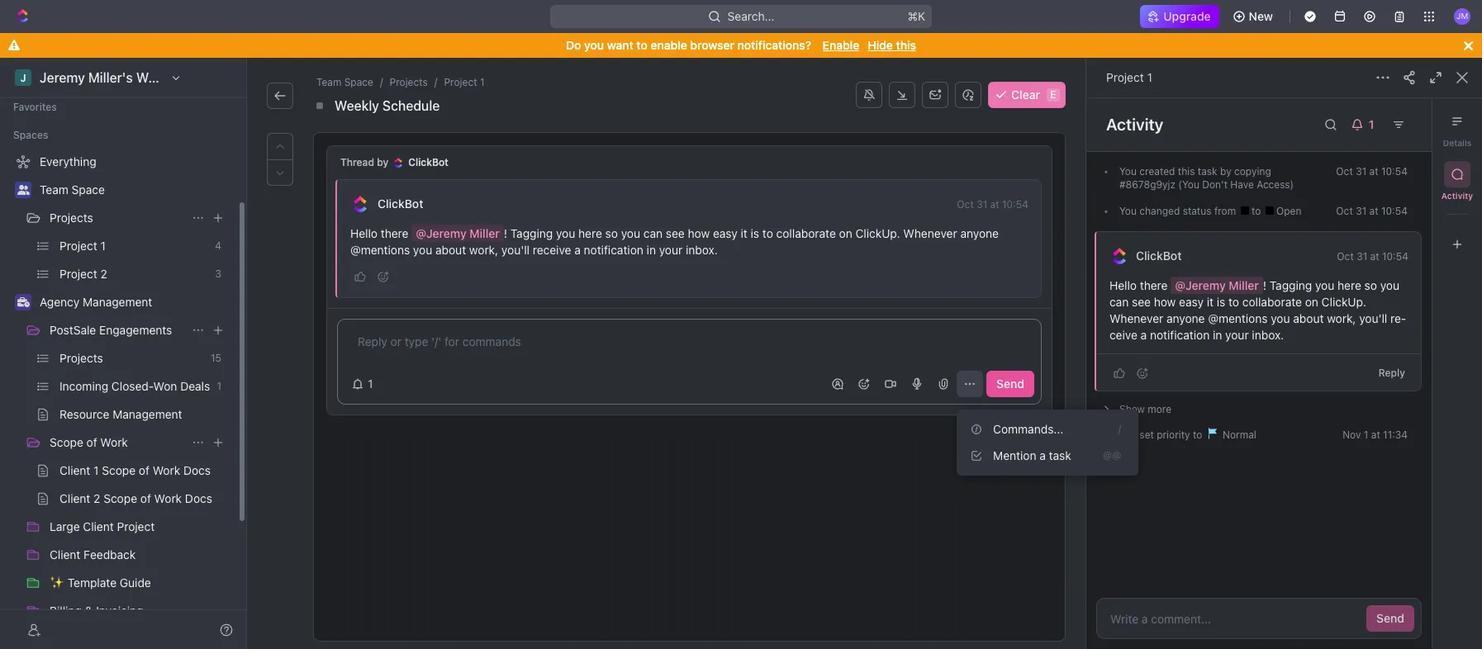 Task type: locate. For each thing, give the bounding box(es) containing it.
business time image
[[17, 297, 29, 307]]

projects link up schedule
[[386, 74, 431, 91]]

clickbot button
[[377, 197, 424, 212]]

1 horizontal spatial team
[[316, 76, 342, 88]]

tagging for ceive
[[1270, 278, 1312, 292]]

0 vertical spatial so
[[605, 226, 618, 240]]

1 inside button
[[368, 377, 373, 391]]

easy for a
[[713, 226, 738, 240]]

how for a
[[688, 226, 710, 240]]

here inside ! tagging you here so you can see how easy it is to collaborate on clickup. whenever anyone @mentions you about work, you'll re ceive a notification in your inbox.
[[1338, 278, 1361, 292]]

1 horizontal spatial inbox.
[[1252, 328, 1284, 342]]

notification inside ! tagging you here so you can see how easy it is to collaborate on clickup. whenever anyone @mentions you about work, you'll receive a notification in your inbox.
[[584, 243, 643, 257]]

whenever inside ! tagging you here so you can see how easy it is to collaborate on clickup. whenever anyone @mentions you about work, you'll receive a notification in your inbox.
[[903, 226, 957, 240]]

! inside ! tagging you here so you can see how easy it is to collaborate on clickup. whenever anyone @mentions you about work, you'll receive a notification in your inbox.
[[504, 226, 507, 240]]

0 vertical spatial see
[[666, 226, 685, 240]]

easy inside ! tagging you here so you can see how easy it is to collaborate on clickup. whenever anyone @mentions you about work, you'll re ceive a notification in your inbox.
[[1179, 295, 1204, 309]]

task sidebar navigation tab list
[[1439, 108, 1476, 258]]

about for ceive
[[1293, 311, 1324, 326]]

1 vertical spatial space
[[72, 183, 105, 197]]

see inside ! tagging you here so you can see how easy it is to collaborate on clickup. whenever anyone @mentions you about work, you'll receive a notification in your inbox.
[[666, 226, 685, 240]]

there
[[381, 226, 409, 240], [1140, 278, 1168, 292]]

work, inside ! tagging you here so you can see how easy it is to collaborate on clickup. whenever anyone @mentions you about work, you'll receive a notification in your inbox.
[[469, 243, 498, 257]]

0 horizontal spatial whenever
[[903, 226, 957, 240]]

1 horizontal spatial clickup.
[[1322, 295, 1366, 309]]

activity down project 1
[[1106, 115, 1164, 134]]

1 horizontal spatial activity
[[1442, 191, 1473, 201]]

how
[[688, 226, 710, 240], [1154, 295, 1176, 309]]

task up don't
[[1198, 165, 1217, 178]]

management
[[83, 295, 152, 309]]

0 vertical spatial easy
[[713, 226, 738, 240]]

1 vertical spatial in
[[1213, 328, 1222, 342]]

0 horizontal spatial team
[[40, 183, 68, 197]]

task down commands...
[[1049, 449, 1071, 463]]

2 vertical spatial clickbot
[[1136, 249, 1182, 263]]

here for ceive
[[1338, 278, 1361, 292]]

scope
[[50, 435, 83, 449]]

space for team space
[[72, 183, 105, 197]]

space
[[344, 76, 373, 88], [72, 183, 105, 197]]

1 vertical spatial it
[[1207, 295, 1214, 309]]

clickbot down changed
[[1136, 249, 1182, 263]]

thread by
[[340, 156, 389, 169]]

team for team space
[[40, 183, 68, 197]]

hello there
[[350, 226, 412, 240], [1110, 278, 1171, 292]]

hello
[[350, 226, 378, 240], [1110, 278, 1137, 292]]

1 vertical spatial so
[[1365, 278, 1377, 292]]

0 vertical spatial you
[[1119, 165, 1137, 178]]

@mentions
[[350, 243, 410, 257], [1208, 311, 1268, 326]]

hello inside 'task sidebar content' section
[[1110, 278, 1137, 292]]

1 horizontal spatial by
[[1220, 165, 1232, 178]]

activity inside 'task sidebar content' section
[[1106, 115, 1164, 134]]

by right thread at the left of the page
[[377, 156, 389, 169]]

project
[[1106, 70, 1144, 84], [444, 76, 477, 88]]

access)
[[1257, 178, 1294, 191]]

by
[[377, 156, 389, 169], [1220, 165, 1232, 178]]

team inside tree
[[40, 183, 68, 197]]

activity
[[1106, 115, 1164, 134], [1442, 191, 1473, 201]]

see
[[666, 226, 685, 240], [1132, 295, 1151, 309]]

is inside ! tagging you here so you can see how easy it is to collaborate on clickup. whenever anyone @mentions you about work, you'll receive a notification in your inbox.
[[751, 226, 759, 240]]

normal
[[1220, 429, 1256, 441]]

priority
[[1157, 429, 1190, 441]]

0 vertical spatial task
[[1198, 165, 1217, 178]]

created
[[1140, 165, 1175, 178]]

inbox. inside ! tagging you here so you can see how easy it is to collaborate on clickup. whenever anyone @mentions you about work, you'll receive a notification in your inbox.
[[686, 243, 718, 257]]

1 vertical spatial see
[[1132, 295, 1151, 309]]

1 vertical spatial can
[[1110, 295, 1129, 309]]

0 vertical spatial this
[[896, 38, 916, 52]]

tagging up the ceive
[[1270, 278, 1312, 292]]

1 horizontal spatial !
[[1263, 278, 1267, 292]]

0 horizontal spatial on
[[839, 226, 852, 240]]

inbox.
[[686, 243, 718, 257], [1252, 328, 1284, 342]]

0 vertical spatial notification
[[584, 243, 643, 257]]

1 vertical spatial on
[[1305, 295, 1319, 309]]

0 vertical spatial team
[[316, 76, 342, 88]]

send
[[996, 377, 1024, 391], [1377, 611, 1405, 625]]

1 vertical spatial notification
[[1150, 328, 1210, 342]]

0 vertical spatial @mentions
[[350, 243, 410, 257]]

3 you from the top
[[1119, 429, 1137, 441]]

set
[[1140, 429, 1154, 441]]

see for a
[[666, 226, 685, 240]]

work, inside ! tagging you here so you can see how easy it is to collaborate on clickup. whenever anyone @mentions you about work, you'll re ceive a notification in your inbox.
[[1327, 311, 1356, 326]]

0 horizontal spatial you'll
[[501, 243, 530, 257]]

0 horizontal spatial easy
[[713, 226, 738, 240]]

at for created this task by copying
[[1369, 165, 1379, 178]]

1 vertical spatial work,
[[1327, 311, 1356, 326]]

1 vertical spatial hello
[[1110, 278, 1137, 292]]

0 vertical spatial anyone
[[960, 226, 999, 240]]

clickbot down thread by
[[378, 197, 423, 211]]

0 horizontal spatial notification
[[584, 243, 643, 257]]

work, left re
[[1327, 311, 1356, 326]]

/
[[380, 76, 383, 88], [434, 76, 437, 88], [1118, 423, 1121, 435]]

1 you from the top
[[1119, 165, 1137, 178]]

it inside ! tagging you here so you can see how easy it is to collaborate on clickup. whenever anyone @mentions you about work, you'll re ceive a notification in your inbox.
[[1207, 295, 1214, 309]]

scope of work link
[[50, 430, 185, 456]]

0 horizontal spatial your
[[659, 243, 683, 257]]

1 horizontal spatial notification
[[1150, 328, 1210, 342]]

0 vertical spatial you'll
[[501, 243, 530, 257]]

1 vertical spatial a
[[1141, 328, 1147, 342]]

can inside ! tagging you here so you can see how easy it is to collaborate on clickup. whenever anyone @mentions you about work, you'll receive a notification in your inbox.
[[643, 226, 663, 240]]

projects link down team space
[[50, 205, 185, 231]]

is for ceive
[[1217, 295, 1225, 309]]

anyone for ceive
[[1167, 311, 1205, 326]]

project 1 link up weekly schedule link
[[441, 74, 488, 91]]

0 vertical spatial hello
[[350, 226, 378, 240]]

upgrade link
[[1140, 5, 1219, 28]]

this
[[896, 38, 916, 52], [1178, 165, 1195, 178]]

anyone inside ! tagging you here so you can see how easy it is to collaborate on clickup. whenever anyone @mentions you about work, you'll re ceive a notification in your inbox.
[[1167, 311, 1205, 326]]

a inside ! tagging you here so you can see how easy it is to collaborate on clickup. whenever anyone @mentions you about work, you'll re ceive a notification in your inbox.
[[1141, 328, 1147, 342]]

by up don't
[[1220, 165, 1232, 178]]

space inside tree
[[72, 183, 105, 197]]

tagging up receive
[[510, 226, 553, 240]]

oct 31 at 10:54
[[1336, 165, 1408, 178], [957, 198, 1029, 211], [1336, 205, 1408, 217], [1337, 250, 1409, 262]]

you up #8678g9yjz
[[1119, 165, 1137, 178]]

projects down team space
[[50, 211, 93, 225]]

nov 1 at 11:34
[[1343, 429, 1408, 441]]

postsale engagements link
[[50, 317, 185, 344]]

0 horizontal spatial projects
[[50, 211, 93, 225]]

send button
[[987, 371, 1034, 397], [1367, 606, 1414, 632]]

1 vertical spatial send button
[[1367, 606, 1414, 632]]

0 horizontal spatial how
[[688, 226, 710, 240]]

you left set
[[1119, 429, 1137, 441]]

you'll
[[501, 243, 530, 257], [1359, 311, 1387, 326]]

there down clickbot button
[[381, 226, 409, 240]]

tree
[[7, 149, 231, 649]]

1 vertical spatial hello there
[[1110, 278, 1171, 292]]

project 1 link down upgrade link on the top right of the page
[[1106, 70, 1152, 84]]

schedule
[[383, 98, 440, 113]]

/ up weekly schedule
[[380, 76, 383, 88]]

1 vertical spatial inbox.
[[1252, 328, 1284, 342]]

collaborate inside ! tagging you here so you can see how easy it is to collaborate on clickup. whenever anyone @mentions you about work, you'll re ceive a notification in your inbox.
[[1242, 295, 1302, 309]]

whenever inside ! tagging you here so you can see how easy it is to collaborate on clickup. whenever anyone @mentions you about work, you'll re ceive a notification in your inbox.
[[1110, 311, 1163, 326]]

clickbot inside button
[[378, 197, 423, 211]]

1 horizontal spatial work,
[[1327, 311, 1356, 326]]

clickup. inside ! tagging you here so you can see how easy it is to collaborate on clickup. whenever anyone @mentions you about work, you'll re ceive a notification in your inbox.
[[1322, 295, 1366, 309]]

your inside ! tagging you here so you can see how easy it is to collaborate on clickup. whenever anyone @mentions you about work, you'll re ceive a notification in your inbox.
[[1225, 328, 1249, 342]]

you'll inside ! tagging you here so you can see how easy it is to collaborate on clickup. whenever anyone @mentions you about work, you'll receive a notification in your inbox.
[[501, 243, 530, 257]]

1 horizontal spatial space
[[344, 76, 373, 88]]

you'll left re
[[1359, 311, 1387, 326]]

1 vertical spatial anyone
[[1167, 311, 1205, 326]]

you
[[584, 38, 604, 52], [556, 226, 575, 240], [621, 226, 640, 240], [413, 243, 432, 257], [1315, 278, 1335, 292], [1380, 278, 1400, 292], [1271, 311, 1290, 326]]

1 horizontal spatial can
[[1110, 295, 1129, 309]]

collaborate for ceive
[[1242, 295, 1302, 309]]

status
[[1183, 205, 1212, 217]]

team up weekly
[[316, 76, 342, 88]]

0 horizontal spatial by
[[377, 156, 389, 169]]

1 horizontal spatial projects
[[390, 76, 428, 88]]

1 vertical spatial send
[[1377, 611, 1405, 625]]

at for set priority to
[[1371, 429, 1380, 441]]

hello there inside 'task sidebar content' section
[[1110, 278, 1171, 292]]

whenever
[[903, 226, 957, 240], [1110, 311, 1163, 326]]

task sidebar content section
[[1086, 98, 1432, 649]]

1 vertical spatial whenever
[[1110, 311, 1163, 326]]

how inside ! tagging you here so you can see how easy it is to collaborate on clickup. whenever anyone @mentions you about work, you'll receive a notification in your inbox.
[[688, 226, 710, 240]]

about inside ! tagging you here so you can see how easy it is to collaborate on clickup. whenever anyone @mentions you about work, you'll receive a notification in your inbox.
[[435, 243, 466, 257]]

so inside ! tagging you here so you can see how easy it is to collaborate on clickup. whenever anyone @mentions you about work, you'll receive a notification in your inbox.
[[605, 226, 618, 240]]

anyone inside ! tagging you here so you can see how easy it is to collaborate on clickup. whenever anyone @mentions you about work, you'll receive a notification in your inbox.
[[960, 226, 999, 240]]

team right user group image
[[40, 183, 68, 197]]

1 horizontal spatial tagging
[[1270, 278, 1312, 292]]

0 vertical spatial projects
[[390, 76, 428, 88]]

about inside ! tagging you here so you can see how easy it is to collaborate on clickup. whenever anyone @mentions you about work, you'll re ceive a notification in your inbox.
[[1293, 311, 1324, 326]]

team
[[316, 76, 342, 88], [40, 183, 68, 197]]

you for changed status from
[[1119, 205, 1137, 217]]

projects
[[390, 76, 428, 88], [50, 211, 93, 225]]

/ up schedule
[[434, 76, 437, 88]]

see for ceive
[[1132, 295, 1151, 309]]

0 vertical spatial work,
[[469, 243, 498, 257]]

@mentions inside ! tagging you here so you can see how easy it is to collaborate on clickup. whenever anyone @mentions you about work, you'll re ceive a notification in your inbox.
[[1208, 311, 1268, 326]]

space right user group image
[[72, 183, 105, 197]]

notification
[[584, 243, 643, 257], [1150, 328, 1210, 342]]

open
[[1274, 205, 1302, 217]]

clickbot
[[408, 156, 448, 169], [378, 197, 423, 211], [1136, 249, 1182, 263]]

there inside 'task sidebar content' section
[[1140, 278, 1168, 292]]

/ up @@
[[1118, 423, 1121, 435]]

2 you from the top
[[1119, 205, 1137, 217]]

0 vertical spatial team space link
[[313, 74, 377, 91]]

1 vertical spatial clickbot
[[378, 197, 423, 211]]

this up (you
[[1178, 165, 1195, 178]]

in
[[647, 243, 656, 257], [1213, 328, 1222, 342]]

hello for ceive
[[1110, 278, 1137, 292]]

on inside ! tagging you here so you can see how easy it is to collaborate on clickup. whenever anyone @mentions you about work, you'll receive a notification in your inbox.
[[839, 226, 852, 240]]

is
[[751, 226, 759, 240], [1217, 295, 1225, 309]]

postsale engagements
[[50, 323, 172, 337]]

0 vertical spatial a
[[574, 243, 581, 257]]

tagging for a
[[510, 226, 553, 240]]

1 horizontal spatial here
[[1338, 278, 1361, 292]]

0 vertical spatial in
[[647, 243, 656, 257]]

work, for a
[[469, 243, 498, 257]]

hello there down changed
[[1110, 278, 1171, 292]]

0 vertical spatial about
[[435, 243, 466, 257]]

! tagging you here so you can see how easy it is to collaborate on clickup. whenever anyone @mentions you about work, you'll re ceive a notification in your inbox.
[[1110, 278, 1406, 342]]

0 horizontal spatial inbox.
[[686, 243, 718, 257]]

can for ceive
[[1110, 295, 1129, 309]]

tagging inside ! tagging you here so you can see how easy it is to collaborate on clickup. whenever anyone @mentions you about work, you'll re ceive a notification in your inbox.
[[1270, 278, 1312, 292]]

0 horizontal spatial in
[[647, 243, 656, 257]]

0 horizontal spatial team space link
[[40, 177, 228, 203]]

on for ceive
[[1305, 295, 1319, 309]]

hello for a
[[350, 226, 378, 240]]

collaborate inside ! tagging you here so you can see how easy it is to collaborate on clickup. whenever anyone @mentions you about work, you'll receive a notification in your inbox.
[[776, 226, 836, 240]]

1 vertical spatial projects
[[50, 211, 93, 225]]

oct
[[1336, 165, 1353, 178], [957, 198, 974, 211], [1336, 205, 1353, 217], [1337, 250, 1354, 262]]

tagging inside ! tagging you here so you can see how easy it is to collaborate on clickup. whenever anyone @mentions you about work, you'll receive a notification in your inbox.
[[510, 226, 553, 240]]

0 horizontal spatial see
[[666, 226, 685, 240]]

you left changed
[[1119, 205, 1137, 217]]

1 vertical spatial about
[[1293, 311, 1324, 326]]

1 horizontal spatial your
[[1225, 328, 1249, 342]]

1 horizontal spatial this
[[1178, 165, 1195, 178]]

work,
[[469, 243, 498, 257], [1327, 311, 1356, 326]]

10:54
[[1381, 165, 1408, 178], [1002, 198, 1029, 211], [1381, 205, 1408, 217], [1382, 250, 1409, 262]]

see inside ! tagging you here so you can see how easy it is to collaborate on clickup. whenever anyone @mentions you about work, you'll re ceive a notification in your inbox.
[[1132, 295, 1151, 309]]

in inside ! tagging you here so you can see how easy it is to collaborate on clickup. whenever anyone @mentions you about work, you'll re ceive a notification in your inbox.
[[1213, 328, 1222, 342]]

easy inside ! tagging you here so you can see how easy it is to collaborate on clickup. whenever anyone @mentions you about work, you'll receive a notification in your inbox.
[[713, 226, 738, 240]]

at for changed status from
[[1369, 205, 1379, 217]]

notifications?
[[737, 38, 811, 52]]

0 horizontal spatial send button
[[987, 371, 1034, 397]]

on inside ! tagging you here so you can see how easy it is to collaborate on clickup. whenever anyone @mentions you about work, you'll re ceive a notification in your inbox.
[[1305, 295, 1319, 309]]

a
[[574, 243, 581, 257], [1141, 328, 1147, 342], [1040, 449, 1046, 463]]

1 vertical spatial team
[[40, 183, 68, 197]]

favorites
[[13, 101, 57, 113]]

work, left receive
[[469, 243, 498, 257]]

tree containing team space
[[7, 149, 231, 649]]

0 horizontal spatial it
[[741, 226, 748, 240]]

you'll inside ! tagging you here so you can see how easy it is to collaborate on clickup. whenever anyone @mentions you about work, you'll re ceive a notification in your inbox.
[[1359, 311, 1387, 326]]

0 horizontal spatial tagging
[[510, 226, 553, 240]]

inbox. inside ! tagging you here so you can see how easy it is to collaborate on clickup. whenever anyone @mentions you about work, you'll re ceive a notification in your inbox.
[[1252, 328, 1284, 342]]

projects up schedule
[[390, 76, 428, 88]]

how for ceive
[[1154, 295, 1176, 309]]

clickup. inside ! tagging you here so you can see how easy it is to collaborate on clickup. whenever anyone @mentions you about work, you'll receive a notification in your inbox.
[[856, 226, 900, 240]]

it inside ! tagging you here so you can see how easy it is to collaborate on clickup. whenever anyone @mentions you about work, you'll receive a notification in your inbox.
[[741, 226, 748, 240]]

0 horizontal spatial there
[[381, 226, 409, 240]]

so
[[605, 226, 618, 240], [1365, 278, 1377, 292]]

1 horizontal spatial it
[[1207, 295, 1214, 309]]

easy for ceive
[[1179, 295, 1204, 309]]

1 horizontal spatial in
[[1213, 328, 1222, 342]]

space up weekly
[[344, 76, 373, 88]]

0 horizontal spatial here
[[578, 226, 602, 240]]

! inside ! tagging you here so you can see how easy it is to collaborate on clickup. whenever anyone @mentions you about work, you'll re ceive a notification in your inbox.
[[1263, 278, 1267, 292]]

there down changed
[[1140, 278, 1168, 292]]

there for a
[[381, 226, 409, 240]]

projects link
[[386, 74, 431, 91], [50, 205, 185, 231]]

1
[[1147, 70, 1152, 84], [480, 76, 485, 88], [368, 377, 373, 391], [1364, 429, 1368, 441]]

how inside ! tagging you here so you can see how easy it is to collaborate on clickup. whenever anyone @mentions you about work, you'll re ceive a notification in your inbox.
[[1154, 295, 1176, 309]]

@mentions inside ! tagging you here so you can see how easy it is to collaborate on clickup. whenever anyone @mentions you about work, you'll receive a notification in your inbox.
[[350, 243, 410, 257]]

at
[[1369, 165, 1379, 178], [990, 198, 999, 211], [1369, 205, 1379, 217], [1370, 250, 1379, 262], [1371, 429, 1380, 441]]

0 horizontal spatial !
[[504, 226, 507, 240]]

sidebar navigation
[[0, 58, 247, 649]]

0 vertical spatial is
[[751, 226, 759, 240]]

can inside ! tagging you here so you can see how easy it is to collaborate on clickup. whenever anyone @mentions you about work, you'll re ceive a notification in your inbox.
[[1110, 295, 1129, 309]]

favorites button
[[7, 97, 63, 117]]

clickbot up clickbot button
[[408, 156, 448, 169]]

so inside ! tagging you here so you can see how easy it is to collaborate on clickup. whenever anyone @mentions you about work, you'll re ceive a notification in your inbox.
[[1365, 278, 1377, 292]]

easy
[[713, 226, 738, 240], [1179, 295, 1204, 309]]

0 vertical spatial tagging
[[510, 226, 553, 240]]

1 vertical spatial @mentions
[[1208, 311, 1268, 326]]

hello there down clickbot button
[[350, 226, 412, 240]]

from
[[1214, 205, 1236, 217]]

1 vertical spatial tagging
[[1270, 278, 1312, 292]]

on
[[839, 226, 852, 240], [1305, 295, 1319, 309]]

collaborate
[[776, 226, 836, 240], [1242, 295, 1302, 309]]

you
[[1119, 165, 1137, 178], [1119, 205, 1137, 217], [1119, 429, 1137, 441]]

1 horizontal spatial on
[[1305, 295, 1319, 309]]

1 vertical spatial you'll
[[1359, 311, 1387, 326]]

0 horizontal spatial activity
[[1106, 115, 1164, 134]]

here inside ! tagging you here so you can see how easy it is to collaborate on clickup. whenever anyone @mentions you about work, you'll receive a notification in your inbox.
[[578, 226, 602, 240]]

hello there for a
[[350, 226, 412, 240]]

0 vertical spatial on
[[839, 226, 852, 240]]

copying
[[1234, 165, 1271, 178]]

0 horizontal spatial is
[[751, 226, 759, 240]]

you'll left receive
[[501, 243, 530, 257]]

#8678g9yjz
[[1119, 178, 1176, 191]]

0 horizontal spatial /
[[380, 76, 383, 88]]

anyone
[[960, 226, 999, 240], [1167, 311, 1205, 326]]

is inside ! tagging you here so you can see how easy it is to collaborate on clickup. whenever anyone @mentions you about work, you'll re ceive a notification in your inbox.
[[1217, 295, 1225, 309]]

project 1 link
[[1106, 70, 1152, 84], [441, 74, 488, 91]]

upgrade
[[1164, 9, 1211, 23]]

1 vertical spatial here
[[1338, 278, 1361, 292]]

1 horizontal spatial collaborate
[[1242, 295, 1302, 309]]

activity down details
[[1442, 191, 1473, 201]]

1 horizontal spatial projects link
[[386, 74, 431, 91]]

0 horizontal spatial hello there
[[350, 226, 412, 240]]

1 horizontal spatial whenever
[[1110, 311, 1163, 326]]

1 horizontal spatial see
[[1132, 295, 1151, 309]]

this right hide
[[896, 38, 916, 52]]

1 vertical spatial collaborate
[[1242, 295, 1302, 309]]

about
[[435, 243, 466, 257], [1293, 311, 1324, 326]]

by inside you created this task by copying #8678g9yjz (you don't have access)
[[1220, 165, 1232, 178]]

collaborate for a
[[776, 226, 836, 240]]



Task type: vqa. For each thing, say whether or not it's contained in the screenshot.
"Projects" link in the tree
no



Task type: describe. For each thing, give the bounding box(es) containing it.
details
[[1443, 138, 1472, 148]]

whenever for a
[[903, 226, 957, 240]]

@@
[[1103, 449, 1121, 462]]

clickbot inside 'task sidebar content' section
[[1136, 249, 1182, 263]]

you for set priority to
[[1119, 429, 1137, 441]]

can for a
[[643, 226, 663, 240]]

1 horizontal spatial send button
[[1367, 606, 1414, 632]]

enable
[[651, 38, 687, 52]]

weekly schedule link
[[331, 96, 443, 116]]

reply button
[[1372, 363, 1412, 383]]

there for ceive
[[1140, 278, 1168, 292]]

0 horizontal spatial this
[[896, 38, 916, 52]]

this inside you created this task by copying #8678g9yjz (you don't have access)
[[1178, 165, 1195, 178]]

so for a
[[605, 226, 618, 240]]

clickup. for a
[[856, 226, 900, 240]]

1 horizontal spatial team space link
[[313, 74, 377, 91]]

re
[[1391, 311, 1406, 326]]

0 horizontal spatial projects link
[[50, 205, 185, 231]]

anyone for a
[[960, 226, 999, 240]]

hide
[[868, 38, 893, 52]]

work, for ceive
[[1327, 311, 1356, 326]]

a inside ! tagging you here so you can see how easy it is to collaborate on clickup. whenever anyone @mentions you about work, you'll receive a notification in your inbox.
[[574, 243, 581, 257]]

it for a
[[741, 226, 748, 240]]

1 inside 'task sidebar content' section
[[1364, 429, 1368, 441]]

you created this task by copying #8678g9yjz (you don't have access)
[[1119, 165, 1294, 191]]

! tagging you here so you can see how easy it is to collaborate on clickup. whenever anyone @mentions you about work, you'll receive a notification in your inbox.
[[350, 226, 1002, 257]]

agency
[[40, 295, 80, 309]]

team space / projects / project 1
[[316, 76, 485, 88]]

is for a
[[751, 226, 759, 240]]

about for a
[[435, 243, 466, 257]]

of
[[86, 435, 97, 449]]

search...
[[727, 9, 775, 23]]

⌘k
[[907, 9, 925, 23]]

so for ceive
[[1365, 278, 1377, 292]]

to inside ! tagging you here so you can see how easy it is to collaborate on clickup. whenever anyone @mentions you about work, you'll re ceive a notification in your inbox.
[[1229, 295, 1239, 309]]

send inside 'task sidebar content' section
[[1377, 611, 1405, 625]]

0 horizontal spatial send
[[996, 377, 1024, 391]]

ceive
[[1110, 311, 1406, 342]]

in inside ! tagging you here so you can see how easy it is to collaborate on clickup. whenever anyone @mentions you about work, you'll receive a notification in your inbox.
[[647, 243, 656, 257]]

changed status from
[[1137, 205, 1239, 217]]

you'll for ceive
[[1359, 311, 1387, 326]]

projects inside tree
[[50, 211, 93, 225]]

engagements
[[99, 323, 172, 337]]

commands...
[[993, 422, 1064, 436]]

whenever for ceive
[[1110, 311, 1163, 326]]

0 horizontal spatial task
[[1049, 449, 1071, 463]]

1 horizontal spatial /
[[434, 76, 437, 88]]

clear
[[1011, 88, 1040, 102]]

do
[[566, 38, 581, 52]]

you'll for a
[[501, 243, 530, 257]]

0 vertical spatial projects link
[[386, 74, 431, 91]]

don't
[[1202, 178, 1228, 191]]

on for a
[[839, 226, 852, 240]]

project 1
[[1106, 70, 1152, 84]]

weekly schedule
[[335, 98, 440, 113]]

nov
[[1343, 429, 1361, 441]]

task inside you created this task by copying #8678g9yjz (you don't have access)
[[1198, 165, 1217, 178]]

changed
[[1140, 205, 1180, 217]]

activity inside task sidebar navigation tab list
[[1442, 191, 1473, 201]]

enable
[[823, 38, 859, 52]]

mention a task
[[993, 449, 1071, 463]]

(you
[[1178, 178, 1200, 191]]

! for ceive
[[1263, 278, 1267, 292]]

! for a
[[504, 226, 507, 240]]

spaces
[[13, 129, 48, 141]]

tree inside the sidebar navigation
[[7, 149, 231, 649]]

space for team space / projects / project 1
[[344, 76, 373, 88]]

weekly
[[335, 98, 379, 113]]

e
[[1050, 88, 1056, 101]]

postsale
[[50, 323, 96, 337]]

agency management
[[40, 295, 152, 309]]

set priority to
[[1137, 429, 1205, 441]]

@mentions for ceive
[[1208, 311, 1268, 326]]

reply
[[1379, 366, 1405, 379]]

thread
[[340, 156, 374, 169]]

0 vertical spatial clickbot
[[408, 156, 448, 169]]

to inside ! tagging you here so you can see how easy it is to collaborate on clickup. whenever anyone @mentions you about work, you'll receive a notification in your inbox.
[[762, 226, 773, 240]]

agency management link
[[40, 289, 228, 316]]

do you want to enable browser notifications? enable hide this
[[566, 38, 916, 52]]

your inside ! tagging you here so you can see how easy it is to collaborate on clickup. whenever anyone @mentions you about work, you'll receive a notification in your inbox.
[[659, 243, 683, 257]]

want
[[607, 38, 633, 52]]

1 horizontal spatial project
[[1106, 70, 1144, 84]]

browser
[[690, 38, 734, 52]]

0 horizontal spatial project 1 link
[[441, 74, 488, 91]]

1 button
[[345, 371, 383, 397]]

2 horizontal spatial /
[[1118, 423, 1121, 435]]

mention
[[993, 449, 1036, 463]]

scope of work
[[50, 435, 128, 449]]

new
[[1249, 9, 1273, 23]]

clickup. for ceive
[[1322, 295, 1366, 309]]

user group image
[[17, 185, 29, 195]]

receive
[[533, 243, 571, 257]]

hello there for ceive
[[1110, 278, 1171, 292]]

here for a
[[578, 226, 602, 240]]

it for ceive
[[1207, 295, 1214, 309]]

new button
[[1226, 3, 1283, 30]]

you inside you created this task by copying #8678g9yjz (you don't have access)
[[1119, 165, 1137, 178]]

1 horizontal spatial project 1 link
[[1106, 70, 1152, 84]]

2 vertical spatial a
[[1040, 449, 1046, 463]]

notification inside ! tagging you here so you can see how easy it is to collaborate on clickup. whenever anyone @mentions you about work, you'll re ceive a notification in your inbox.
[[1150, 328, 1210, 342]]

0 horizontal spatial project
[[444, 76, 477, 88]]

@mentions for a
[[350, 243, 410, 257]]

11:34
[[1383, 429, 1408, 441]]

team space
[[40, 183, 105, 197]]

team for team space / projects / project 1
[[316, 76, 342, 88]]

have
[[1230, 178, 1254, 191]]

work
[[100, 435, 128, 449]]



